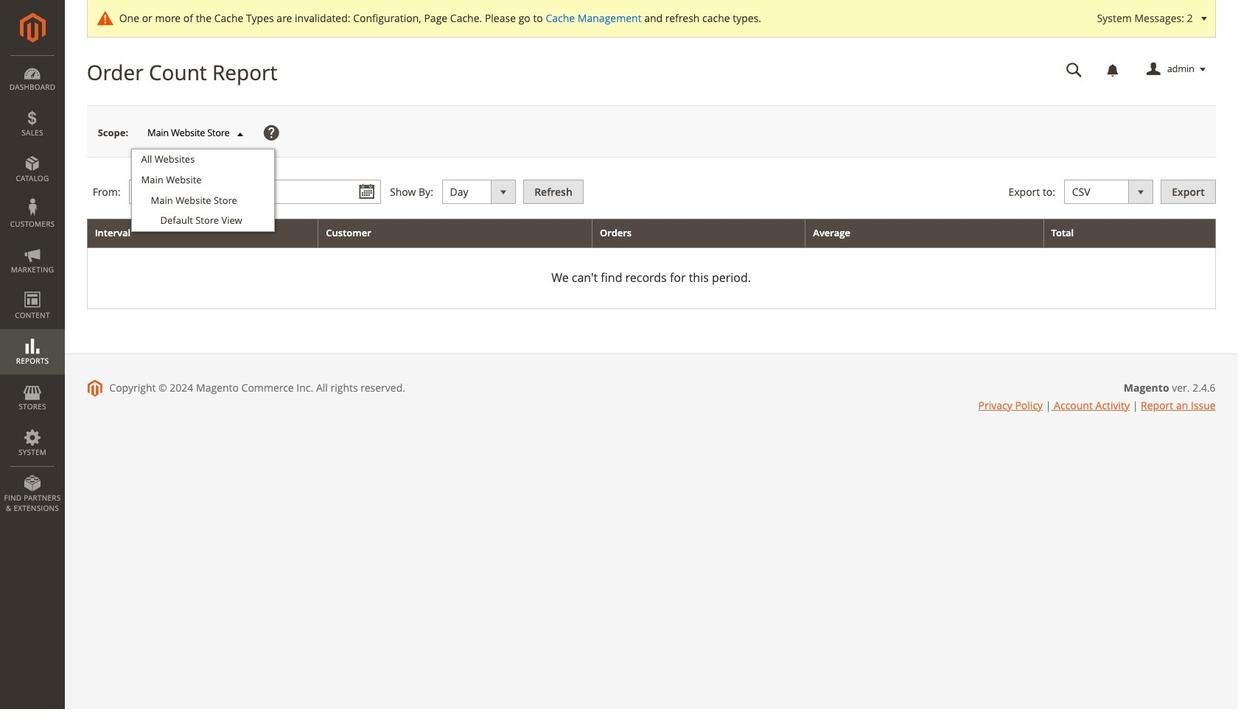 Task type: vqa. For each thing, say whether or not it's contained in the screenshot.
Number Field
no



Task type: locate. For each thing, give the bounding box(es) containing it.
None text field
[[271, 180, 381, 204]]

magento admin panel image
[[20, 13, 45, 43]]

menu bar
[[0, 55, 65, 521]]

None text field
[[1056, 57, 1093, 83], [129, 180, 240, 204], [1056, 57, 1093, 83], [129, 180, 240, 204]]



